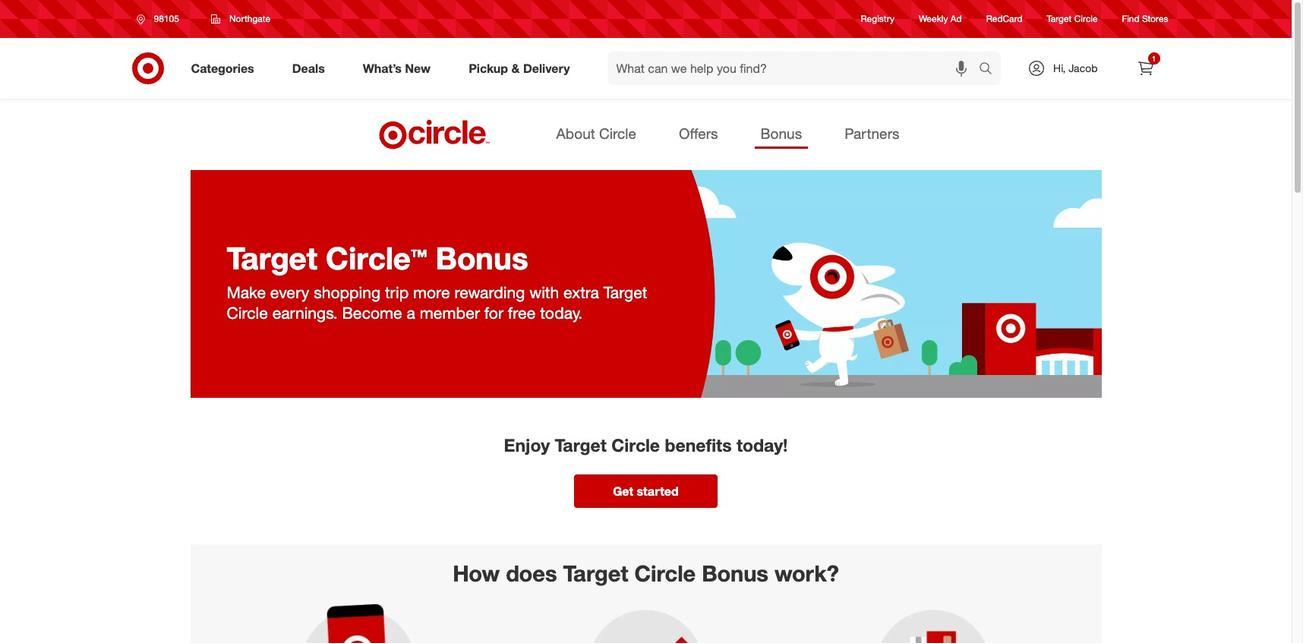 Task type: describe. For each thing, give the bounding box(es) containing it.
target circle ™ bonus make every shopping trip more rewarding with extra target circle earnings. become a member for free today.
[[227, 239, 647, 323]]

ad
[[951, 13, 962, 25]]

started
[[637, 484, 679, 499]]

delivery
[[523, 60, 570, 76]]

find stores
[[1122, 13, 1169, 25]]

get started
[[613, 484, 679, 499]]

deals link
[[279, 52, 344, 85]]

about circle link
[[550, 120, 643, 149]]

search
[[972, 62, 1009, 77]]

weekly ad link
[[919, 12, 962, 25]]

does
[[506, 560, 557, 587]]

make
[[227, 282, 266, 302]]

earnings.
[[272, 303, 338, 323]]

a
[[407, 303, 415, 323]]

98105 button
[[126, 5, 195, 33]]

categories
[[191, 60, 254, 76]]

1 link
[[1129, 52, 1163, 85]]

hi,
[[1054, 62, 1066, 74]]

rewarding
[[455, 282, 525, 302]]

new
[[405, 60, 431, 76]]

98105
[[154, 13, 179, 24]]

offers
[[679, 125, 718, 142]]

benefits
[[665, 435, 732, 456]]

target circle link
[[1047, 12, 1098, 25]]

target right extra
[[604, 282, 647, 302]]

how does target circle bonus work?
[[453, 560, 839, 587]]

target circle logo image
[[377, 119, 493, 150]]

with
[[530, 282, 559, 302]]

search button
[[972, 52, 1009, 88]]

target inside "target circle" link
[[1047, 13, 1072, 25]]

today!
[[737, 435, 788, 456]]

what's new
[[363, 60, 431, 76]]

0 vertical spatial bonus
[[761, 125, 802, 142]]

registry link
[[861, 12, 895, 25]]

target right does
[[563, 560, 629, 587]]



Task type: vqa. For each thing, say whether or not it's contained in the screenshot.
Beauty in the button
no



Task type: locate. For each thing, give the bounding box(es) containing it.
offers link
[[673, 120, 724, 149]]

stores
[[1142, 13, 1169, 25]]

about circle
[[556, 125, 637, 142]]

shopping
[[314, 282, 381, 302]]

categories link
[[178, 52, 273, 85]]

registry
[[861, 13, 895, 25]]

What can we help you find? suggestions appear below search field
[[607, 52, 983, 85]]

&
[[512, 60, 520, 76]]

extra
[[564, 282, 599, 302]]

circle
[[1075, 13, 1098, 25], [599, 125, 637, 142], [326, 239, 411, 277], [227, 303, 268, 323], [612, 435, 660, 456], [635, 560, 696, 587]]

target right enjoy
[[555, 435, 607, 456]]

target up hi,
[[1047, 13, 1072, 25]]

bonus left "work?"
[[702, 560, 769, 587]]

redcard link
[[986, 12, 1023, 25]]

target up 'every'
[[227, 239, 317, 277]]

jacob
[[1069, 62, 1098, 74]]

™
[[411, 242, 427, 277]]

work?
[[775, 560, 839, 587]]

2 vertical spatial bonus
[[702, 560, 769, 587]]

target
[[1047, 13, 1072, 25], [227, 239, 317, 277], [604, 282, 647, 302], [555, 435, 607, 456], [563, 560, 629, 587]]

partners link
[[839, 120, 906, 149]]

get started link
[[574, 475, 718, 508]]

find stores link
[[1122, 12, 1169, 25]]

1
[[1152, 54, 1156, 63]]

how
[[453, 560, 500, 587]]

northgate button
[[201, 5, 280, 33]]

partners
[[845, 125, 900, 142]]

bonus down what can we help you find? suggestions appear below search box
[[761, 125, 802, 142]]

for
[[485, 303, 504, 323]]

trip
[[385, 282, 409, 302]]

free
[[508, 303, 536, 323]]

1 vertical spatial bonus
[[436, 239, 528, 277]]

pickup
[[469, 60, 508, 76]]

more
[[413, 282, 450, 302]]

bonus
[[761, 125, 802, 142], [436, 239, 528, 277], [702, 560, 769, 587]]

get
[[613, 484, 634, 499]]

bonus up the 'rewarding' at the top left
[[436, 239, 528, 277]]

every
[[270, 282, 309, 302]]

enjoy target circle benefits today!
[[504, 435, 788, 456]]

about
[[556, 125, 595, 142]]

hi, jacob
[[1054, 62, 1098, 74]]

bonus inside target circle ™ bonus make every shopping trip more rewarding with extra target circle earnings. become a member for free today.
[[436, 239, 528, 277]]

weekly
[[919, 13, 948, 25]]

what's new link
[[350, 52, 450, 85]]

enjoy
[[504, 435, 550, 456]]

weekly ad
[[919, 13, 962, 25]]

find
[[1122, 13, 1140, 25]]

pickup & delivery link
[[456, 52, 589, 85]]

redcard
[[986, 13, 1023, 25]]

deals
[[292, 60, 325, 76]]

northgate
[[229, 13, 270, 24]]

become
[[342, 303, 402, 323]]

member
[[420, 303, 480, 323]]

what's
[[363, 60, 402, 76]]

pickup & delivery
[[469, 60, 570, 76]]

target circle
[[1047, 13, 1098, 25]]

today.
[[540, 303, 583, 323]]

bonus link
[[755, 120, 808, 149]]



